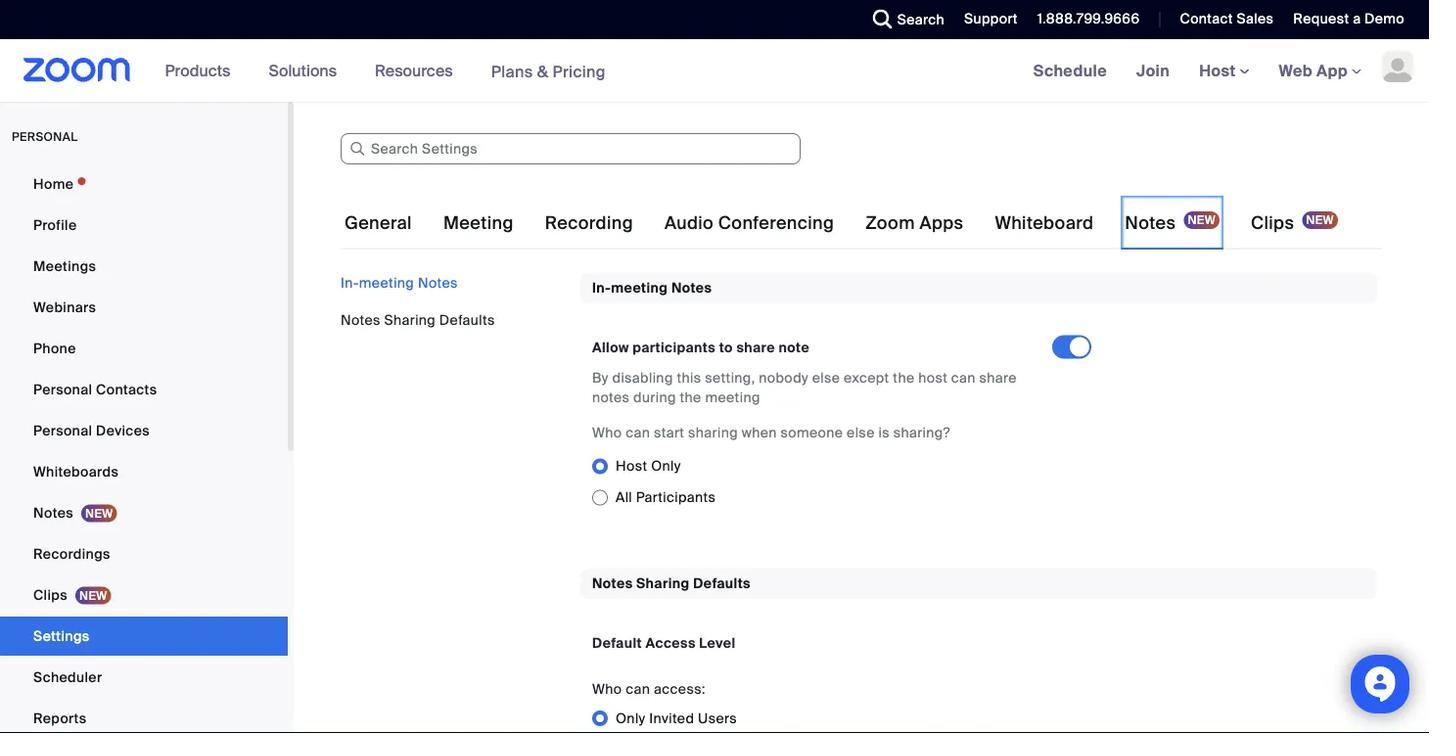 Task type: describe. For each thing, give the bounding box(es) containing it.
notes inside tabs of my account settings page tab list
[[1125, 212, 1176, 234]]

disabling
[[612, 369, 673, 387]]

participants
[[636, 488, 716, 507]]

menu bar containing in-meeting notes
[[341, 273, 566, 330]]

products
[[165, 60, 230, 81]]

webinars link
[[0, 288, 288, 327]]

sales
[[1237, 10, 1274, 28]]

support
[[964, 10, 1018, 28]]

only inside who can start sharing when someone else is sharing? option group
[[651, 457, 681, 475]]

personal contacts link
[[0, 370, 288, 409]]

personal
[[12, 129, 78, 144]]

apps
[[920, 212, 964, 234]]

sharing
[[688, 424, 738, 442]]

contacts
[[96, 380, 157, 398]]

banner containing products
[[0, 39, 1429, 103]]

meetings
[[33, 257, 96, 275]]

profile link
[[0, 206, 288, 245]]

meeting inside by disabling this setting, nobody else except the host can share notes during the meeting
[[705, 389, 760, 407]]

in-meeting notes link
[[341, 274, 458, 292]]

settings link
[[0, 617, 288, 656]]

host button
[[1199, 60, 1250, 81]]

recordings
[[33, 545, 110, 563]]

someone
[[781, 424, 843, 442]]

contact
[[1180, 10, 1233, 28]]

participants
[[633, 339, 716, 357]]

request a demo
[[1294, 10, 1405, 28]]

meetings link
[[0, 247, 288, 286]]

meetings navigation
[[1019, 39, 1429, 103]]

who can start sharing when someone else is sharing? option group
[[592, 451, 1107, 513]]

settings
[[33, 627, 90, 645]]

web
[[1279, 60, 1313, 81]]

request
[[1294, 10, 1349, 28]]

personal devices link
[[0, 411, 288, 450]]

app
[[1317, 60, 1348, 81]]

who for who can start sharing when someone else is sharing?
[[592, 424, 622, 442]]

audio conferencing
[[665, 212, 834, 234]]

devices
[[96, 421, 150, 440]]

web app
[[1279, 60, 1348, 81]]

schedule
[[1033, 60, 1107, 81]]

access
[[646, 634, 696, 652]]

profile picture image
[[1382, 51, 1414, 82]]

1.888.799.9666
[[1038, 10, 1140, 28]]

clips inside tabs of my account settings page tab list
[[1251, 212, 1295, 234]]

clips inside "link"
[[33, 586, 67, 604]]

conferencing
[[718, 212, 834, 234]]

users
[[698, 709, 737, 727]]

1 horizontal spatial in-
[[592, 279, 611, 297]]

profile
[[33, 216, 77, 234]]

tabs of my account settings page tab list
[[341, 196, 1342, 251]]

zoom
[[866, 212, 915, 234]]

personal for personal devices
[[33, 421, 92, 440]]

clips link
[[0, 576, 288, 615]]

scheduler link
[[0, 658, 288, 697]]

personal for personal contacts
[[33, 380, 92, 398]]

Search Settings text field
[[341, 133, 801, 164]]

search
[[897, 10, 945, 28]]

is
[[879, 424, 890, 442]]

meeting inside menu bar
[[359, 274, 414, 292]]

whiteboards
[[33, 463, 119, 481]]

can for who can start sharing when someone else is sharing?
[[626, 424, 650, 442]]

phone
[[33, 339, 76, 357]]

1 horizontal spatial meeting
[[611, 279, 668, 297]]

0 horizontal spatial share
[[737, 339, 775, 357]]

this
[[677, 369, 701, 387]]

resources
[[375, 60, 453, 81]]

else inside by disabling this setting, nobody else except the host can share notes during the meeting
[[812, 369, 840, 387]]

host only
[[616, 457, 681, 475]]

all
[[616, 488, 632, 507]]

zoom apps
[[866, 212, 964, 234]]

sharing inside menu bar
[[384, 311, 436, 329]]

whiteboard
[[995, 212, 1094, 234]]

access:
[[654, 680, 706, 698]]

0 horizontal spatial in-
[[341, 274, 359, 292]]

search button
[[858, 0, 950, 39]]

whiteboards link
[[0, 452, 288, 491]]

scheduler
[[33, 668, 102, 686]]

meeting
[[443, 212, 514, 234]]

in-meeting notes element
[[581, 273, 1377, 537]]

host
[[918, 369, 948, 387]]

by
[[592, 369, 609, 387]]

recording
[[545, 212, 633, 234]]

join link
[[1122, 39, 1185, 102]]

solutions button
[[269, 39, 346, 102]]

notes
[[592, 389, 630, 407]]

when
[[742, 424, 777, 442]]

home link
[[0, 164, 288, 204]]

who can start sharing when someone else is sharing?
[[592, 424, 951, 442]]

only inside notes sharing defaults "element"
[[616, 709, 646, 727]]



Task type: vqa. For each thing, say whether or not it's contained in the screenshot.
"Schedule" Link
yes



Task type: locate. For each thing, give the bounding box(es) containing it.
notes inside personal menu menu
[[33, 504, 73, 522]]

nobody
[[759, 369, 809, 387]]

plans & pricing
[[491, 61, 606, 81]]

personal devices
[[33, 421, 150, 440]]

notes sharing defaults element
[[581, 568, 1377, 733]]

who down notes
[[592, 424, 622, 442]]

general
[[345, 212, 412, 234]]

plans
[[491, 61, 533, 81]]

1 horizontal spatial host
[[1199, 60, 1240, 81]]

share
[[737, 339, 775, 357], [980, 369, 1017, 387]]

1 vertical spatial personal
[[33, 421, 92, 440]]

host for host
[[1199, 60, 1240, 81]]

1 horizontal spatial defaults
[[693, 574, 751, 592]]

0 horizontal spatial host
[[616, 457, 648, 475]]

webinars
[[33, 298, 96, 316]]

else left the is
[[847, 424, 875, 442]]

share inside by disabling this setting, nobody else except the host can share notes during the meeting
[[980, 369, 1017, 387]]

host for host only
[[616, 457, 648, 475]]

can for who can access:
[[626, 680, 650, 698]]

in-meeting notes inside menu bar
[[341, 274, 458, 292]]

0 horizontal spatial the
[[680, 389, 702, 407]]

who down default
[[592, 680, 622, 698]]

notes sharing defaults down the 'in-meeting notes' link
[[341, 311, 495, 329]]

schedule link
[[1019, 39, 1122, 102]]

in-meeting notes up notes sharing defaults link
[[341, 274, 458, 292]]

0 vertical spatial who
[[592, 424, 622, 442]]

web app button
[[1279, 60, 1362, 81]]

0 vertical spatial notes sharing defaults
[[341, 311, 495, 329]]

personal contacts
[[33, 380, 157, 398]]

the left host
[[893, 369, 915, 387]]

personal down phone
[[33, 380, 92, 398]]

join
[[1137, 60, 1170, 81]]

product information navigation
[[150, 39, 621, 103]]

demo
[[1365, 10, 1405, 28]]

sharing up the default access level
[[636, 574, 690, 592]]

1 horizontal spatial else
[[847, 424, 875, 442]]

request a demo link
[[1279, 0, 1429, 39], [1294, 10, 1405, 28]]

0 vertical spatial clips
[[1251, 212, 1295, 234]]

1 vertical spatial who
[[592, 680, 622, 698]]

1 vertical spatial defaults
[[693, 574, 751, 592]]

defaults inside "element"
[[693, 574, 751, 592]]

setting,
[[705, 369, 755, 387]]

notes sharing defaults inside menu bar
[[341, 311, 495, 329]]

0 horizontal spatial in-meeting notes
[[341, 274, 458, 292]]

0 horizontal spatial sharing
[[384, 311, 436, 329]]

only invited users
[[616, 709, 737, 727]]

who inside in-meeting notes element
[[592, 424, 622, 442]]

reports link
[[0, 699, 288, 733]]

products button
[[165, 39, 239, 102]]

notes sharing defaults link
[[341, 311, 495, 329]]

notes inside "element"
[[592, 574, 633, 592]]

allow participants to share note
[[592, 339, 810, 357]]

in- up the allow
[[592, 279, 611, 297]]

host inside who can start sharing when someone else is sharing? option group
[[616, 457, 648, 475]]

0 horizontal spatial meeting
[[359, 274, 414, 292]]

0 horizontal spatial else
[[812, 369, 840, 387]]

sharing down the 'in-meeting notes' link
[[384, 311, 436, 329]]

1 horizontal spatial notes sharing defaults
[[592, 574, 751, 592]]

0 vertical spatial share
[[737, 339, 775, 357]]

share right to
[[737, 339, 775, 357]]

who for who can access:
[[592, 680, 622, 698]]

meeting down setting, in the bottom of the page
[[705, 389, 760, 407]]

contact sales link
[[1165, 0, 1279, 39], [1180, 10, 1274, 28]]

0 vertical spatial sharing
[[384, 311, 436, 329]]

in- down general
[[341, 274, 359, 292]]

defaults inside menu bar
[[439, 311, 495, 329]]

notes sharing defaults inside "element"
[[592, 574, 751, 592]]

solutions
[[269, 60, 337, 81]]

1 personal from the top
[[33, 380, 92, 398]]

1.888.799.9666 button up schedule link
[[1038, 10, 1140, 28]]

0 horizontal spatial only
[[616, 709, 646, 727]]

only down "who can access:"
[[616, 709, 646, 727]]

1 vertical spatial sharing
[[636, 574, 690, 592]]

can left "start"
[[626, 424, 650, 442]]

1 vertical spatial else
[[847, 424, 875, 442]]

meeting
[[359, 274, 414, 292], [611, 279, 668, 297], [705, 389, 760, 407]]

0 vertical spatial host
[[1199, 60, 1240, 81]]

0 horizontal spatial clips
[[33, 586, 67, 604]]

the down this on the left
[[680, 389, 702, 407]]

0 vertical spatial personal
[[33, 380, 92, 398]]

personal
[[33, 380, 92, 398], [33, 421, 92, 440]]

0 vertical spatial the
[[893, 369, 915, 387]]

phone link
[[0, 329, 288, 368]]

meeting up notes sharing defaults link
[[359, 274, 414, 292]]

sharing?
[[893, 424, 951, 442]]

the
[[893, 369, 915, 387], [680, 389, 702, 407]]

recordings link
[[0, 535, 288, 574]]

1 vertical spatial only
[[616, 709, 646, 727]]

2 horizontal spatial meeting
[[705, 389, 760, 407]]

can right host
[[951, 369, 976, 387]]

only up the 'all participants'
[[651, 457, 681, 475]]

2 vertical spatial can
[[626, 680, 650, 698]]

2 personal from the top
[[33, 421, 92, 440]]

note
[[779, 339, 810, 357]]

in-meeting notes up participants
[[592, 279, 712, 297]]

resources button
[[375, 39, 462, 102]]

pricing
[[553, 61, 606, 81]]

sharing inside "element"
[[636, 574, 690, 592]]

0 vertical spatial only
[[651, 457, 681, 475]]

invited
[[649, 709, 694, 727]]

1.888.799.9666 button up schedule
[[1023, 0, 1145, 39]]

personal menu menu
[[0, 164, 288, 733]]

host down contact sales
[[1199, 60, 1240, 81]]

defaults
[[439, 311, 495, 329], [693, 574, 751, 592]]

else left except
[[812, 369, 840, 387]]

0 horizontal spatial notes sharing defaults
[[341, 311, 495, 329]]

audio
[[665, 212, 714, 234]]

to
[[719, 339, 733, 357]]

share right host
[[980, 369, 1017, 387]]

can
[[951, 369, 976, 387], [626, 424, 650, 442], [626, 680, 650, 698]]

default
[[592, 634, 642, 652]]

who inside notes sharing defaults "element"
[[592, 680, 622, 698]]

meeting up the allow
[[611, 279, 668, 297]]

notes link
[[0, 493, 288, 533]]

reports
[[33, 709, 87, 727]]

defaults up "level" at the bottom
[[693, 574, 751, 592]]

level
[[699, 634, 736, 652]]

who
[[592, 424, 622, 442], [592, 680, 622, 698]]

1 vertical spatial share
[[980, 369, 1017, 387]]

1 vertical spatial notes sharing defaults
[[592, 574, 751, 592]]

all participants
[[616, 488, 716, 507]]

banner
[[0, 39, 1429, 103]]

0 vertical spatial defaults
[[439, 311, 495, 329]]

host up all
[[616, 457, 648, 475]]

clips
[[1251, 212, 1295, 234], [33, 586, 67, 604]]

zoom logo image
[[23, 58, 131, 82]]

1 who from the top
[[592, 424, 622, 442]]

can inside by disabling this setting, nobody else except the host can share notes during the meeting
[[951, 369, 976, 387]]

except
[[844, 369, 889, 387]]

1 vertical spatial the
[[680, 389, 702, 407]]

1 horizontal spatial share
[[980, 369, 1017, 387]]

1 horizontal spatial only
[[651, 457, 681, 475]]

in-
[[341, 274, 359, 292], [592, 279, 611, 297]]

1 horizontal spatial the
[[893, 369, 915, 387]]

notes sharing defaults up access at the bottom of page
[[592, 574, 751, 592]]

support link
[[950, 0, 1023, 39], [964, 10, 1018, 28]]

allow
[[592, 339, 629, 357]]

0 horizontal spatial defaults
[[439, 311, 495, 329]]

0 vertical spatial else
[[812, 369, 840, 387]]

1 horizontal spatial clips
[[1251, 212, 1295, 234]]

by disabling this setting, nobody else except the host can share notes during the meeting
[[592, 369, 1017, 407]]

can inside notes sharing defaults "element"
[[626, 680, 650, 698]]

can left "access:"
[[626, 680, 650, 698]]

home
[[33, 175, 74, 193]]

sharing
[[384, 311, 436, 329], [636, 574, 690, 592]]

&
[[537, 61, 549, 81]]

contact sales
[[1180, 10, 1274, 28]]

only
[[651, 457, 681, 475], [616, 709, 646, 727]]

1 horizontal spatial sharing
[[636, 574, 690, 592]]

0 vertical spatial can
[[951, 369, 976, 387]]

plans & pricing link
[[491, 61, 606, 81], [491, 61, 606, 81]]

notes sharing defaults
[[341, 311, 495, 329], [592, 574, 751, 592]]

who can access:
[[592, 680, 706, 698]]

1 vertical spatial can
[[626, 424, 650, 442]]

personal up whiteboards
[[33, 421, 92, 440]]

defaults down the 'in-meeting notes' link
[[439, 311, 495, 329]]

default access level
[[592, 634, 736, 652]]

1 vertical spatial host
[[616, 457, 648, 475]]

1 horizontal spatial in-meeting notes
[[592, 279, 712, 297]]

host inside meetings navigation
[[1199, 60, 1240, 81]]

menu bar
[[341, 273, 566, 330]]

during
[[633, 389, 676, 407]]

in-meeting notes
[[341, 274, 458, 292], [592, 279, 712, 297]]

2 who from the top
[[592, 680, 622, 698]]

a
[[1353, 10, 1361, 28]]

start
[[654, 424, 685, 442]]

1 vertical spatial clips
[[33, 586, 67, 604]]



